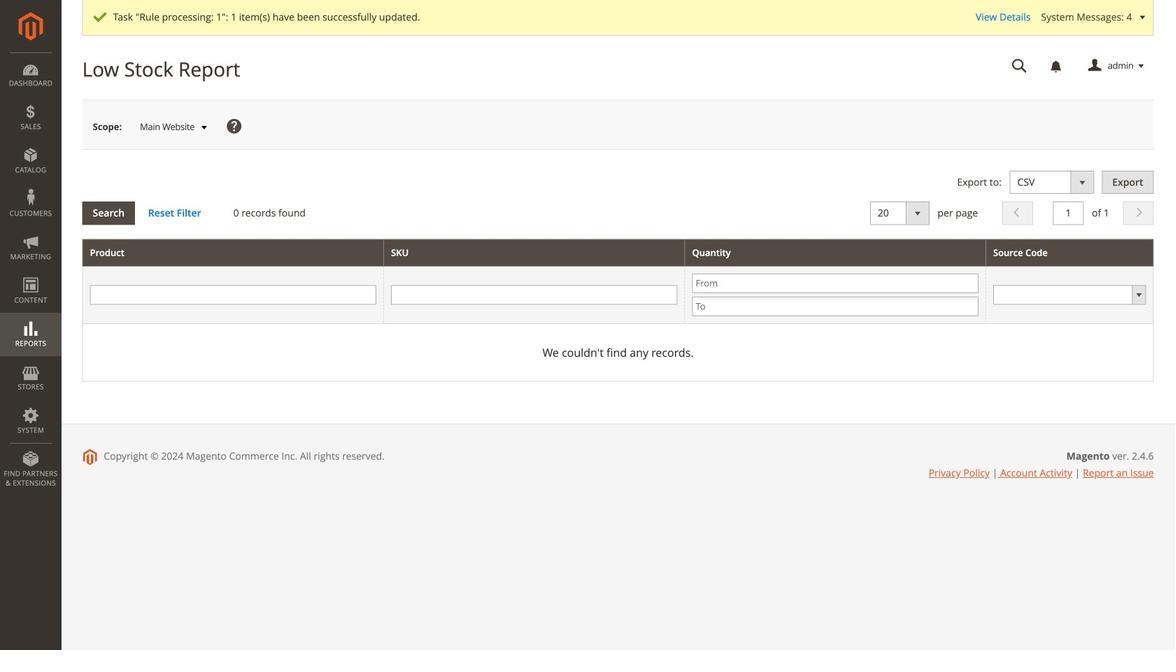 Task type: locate. For each thing, give the bounding box(es) containing it.
None text field
[[1003, 54, 1038, 78]]

To text field
[[693, 297, 979, 316]]

menu bar
[[0, 52, 62, 495]]

None text field
[[1054, 202, 1084, 225], [90, 285, 377, 305], [391, 285, 678, 305], [1054, 202, 1084, 225], [90, 285, 377, 305], [391, 285, 678, 305]]



Task type: describe. For each thing, give the bounding box(es) containing it.
magento admin panel image
[[19, 12, 43, 41]]

From text field
[[693, 274, 979, 293]]



